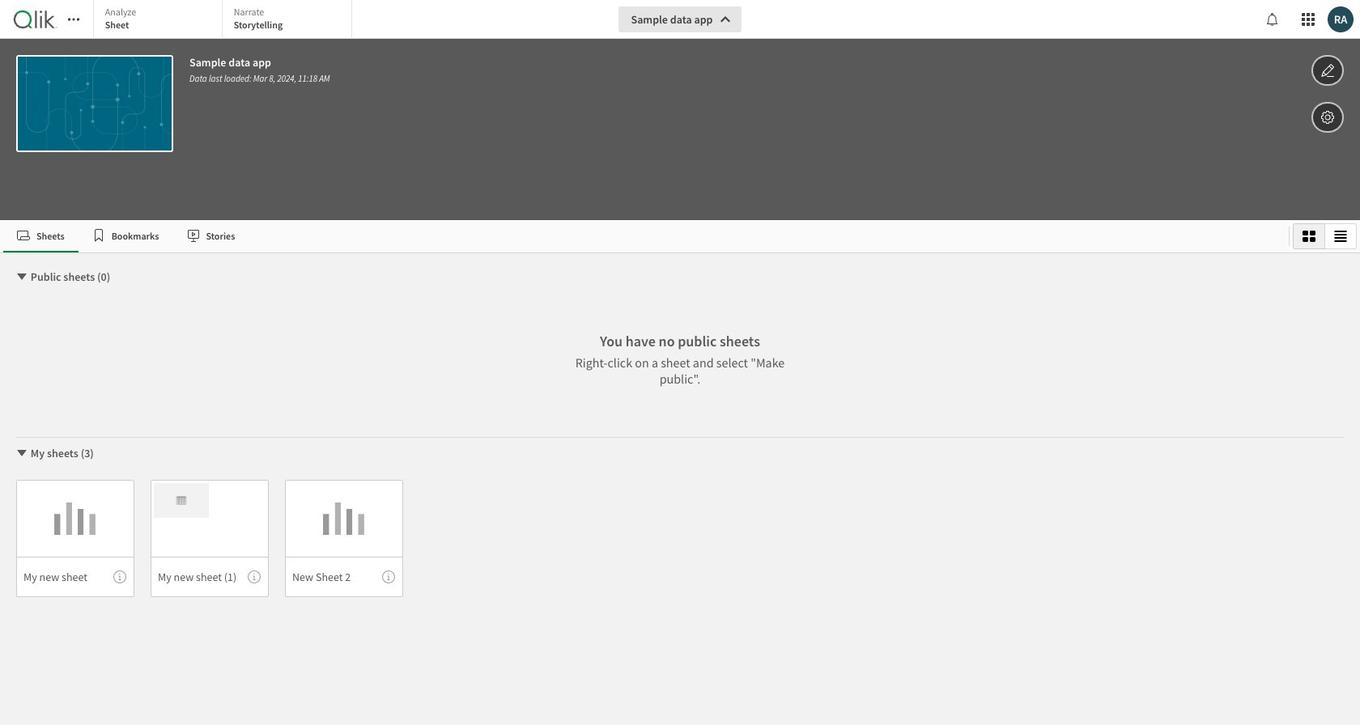 Task type: locate. For each thing, give the bounding box(es) containing it.
0 horizontal spatial menu item
[[16, 557, 134, 598]]

collapse image
[[15, 270, 28, 283], [15, 447, 28, 460]]

1 vertical spatial collapse image
[[15, 447, 28, 460]]

2 menu item from the left
[[151, 557, 269, 598]]

app options image
[[1321, 108, 1335, 127]]

1 tooltip from the left
[[113, 571, 126, 584]]

group
[[1293, 223, 1357, 249]]

1 menu item from the left
[[16, 557, 134, 598]]

menu item
[[16, 557, 134, 598], [151, 557, 269, 598], [285, 557, 403, 598]]

3 tooltip from the left
[[382, 571, 395, 584]]

2 tooltip from the left
[[248, 571, 261, 584]]

toolbar
[[0, 0, 1360, 220]]

new sheet 2 sheet is selected. press the spacebar or enter key to open new sheet 2 sheet. use the right and left arrow keys to navigate. element
[[285, 480, 403, 598]]

tooltip inside "new sheet 2 sheet is selected. press the spacebar or enter key to open new sheet 2 sheet. use the right and left arrow keys to navigate." element
[[382, 571, 395, 584]]

tooltip
[[113, 571, 126, 584], [248, 571, 261, 584], [382, 571, 395, 584]]

2 horizontal spatial tooltip
[[382, 571, 395, 584]]

1 horizontal spatial tooltip
[[248, 571, 261, 584]]

2 horizontal spatial menu item
[[285, 557, 403, 598]]

2 collapse image from the top
[[15, 447, 28, 460]]

0 horizontal spatial tooltip
[[113, 571, 126, 584]]

tooltip inside 'my new sheet (1) sheet is selected. press the spacebar or enter key to open my new sheet (1) sheet. use the right and left arrow keys to navigate.' element
[[248, 571, 261, 584]]

grid view image
[[1303, 230, 1316, 243]]

tooltip for menu item for 'my new sheet (1) sheet is selected. press the spacebar or enter key to open my new sheet (1) sheet. use the right and left arrow keys to navigate.' element
[[248, 571, 261, 584]]

menu item for 'my new sheet (1) sheet is selected. press the spacebar or enter key to open my new sheet (1) sheet. use the right and left arrow keys to navigate.' element
[[151, 557, 269, 598]]

0 vertical spatial collapse image
[[15, 270, 28, 283]]

tab list
[[93, 0, 356, 40], [3, 220, 1282, 253]]

tooltip inside my new sheet sheet is selected. press the spacebar or enter key to open my new sheet sheet. use the right and left arrow keys to navigate. element
[[113, 571, 126, 584]]

3 menu item from the left
[[285, 557, 403, 598]]

tooltip for menu item corresponding to my new sheet sheet is selected. press the spacebar or enter key to open my new sheet sheet. use the right and left arrow keys to navigate. element
[[113, 571, 126, 584]]

0 vertical spatial tab list
[[93, 0, 356, 40]]

menu item for "new sheet 2 sheet is selected. press the spacebar or enter key to open new sheet 2 sheet. use the right and left arrow keys to navigate." element
[[285, 557, 403, 598]]

menu item for my new sheet sheet is selected. press the spacebar or enter key to open my new sheet sheet. use the right and left arrow keys to navigate. element
[[16, 557, 134, 598]]

1 collapse image from the top
[[15, 270, 28, 283]]

1 horizontal spatial menu item
[[151, 557, 269, 598]]

application
[[0, 0, 1360, 725]]



Task type: vqa. For each thing, say whether or not it's contained in the screenshot.
LAST MODIFIED image
no



Task type: describe. For each thing, give the bounding box(es) containing it.
tooltip for menu item for "new sheet 2 sheet is selected. press the spacebar or enter key to open new sheet 2 sheet. use the right and left arrow keys to navigate." element
[[382, 571, 395, 584]]

my new sheet sheet is selected. press the spacebar or enter key to open my new sheet sheet. use the right and left arrow keys to navigate. element
[[16, 480, 134, 598]]

1 vertical spatial tab list
[[3, 220, 1282, 253]]

edit image
[[1321, 61, 1335, 80]]

list view image
[[1334, 230, 1347, 243]]

my new sheet (1) sheet is selected. press the spacebar or enter key to open my new sheet (1) sheet. use the right and left arrow keys to navigate. element
[[151, 480, 269, 598]]



